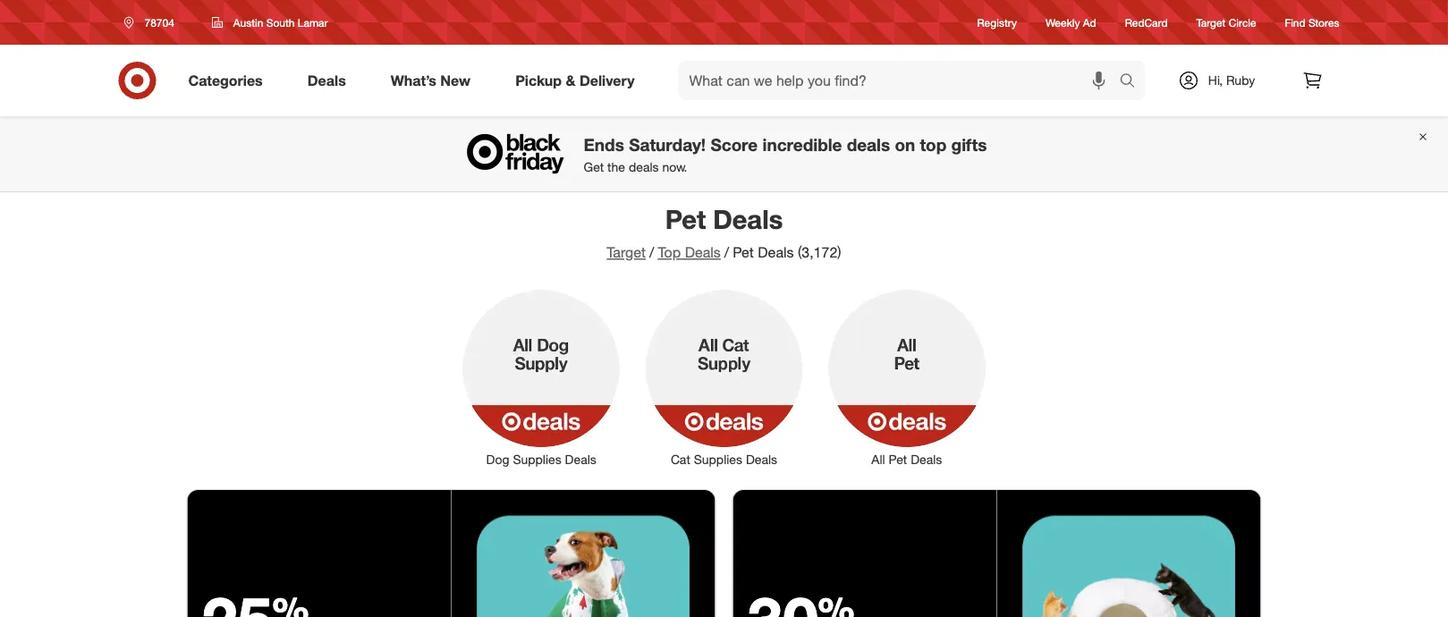 Task type: vqa. For each thing, say whether or not it's contained in the screenshot.
the Get in the top left of the page
yes



Task type: locate. For each thing, give the bounding box(es) containing it.
score
[[711, 134, 758, 155]]

target link
[[607, 244, 646, 261]]

pet right all on the bottom of the page
[[889, 452, 908, 468]]

(3,172)
[[798, 244, 842, 261]]

top
[[920, 134, 947, 155]]

1 vertical spatial target
[[607, 244, 646, 261]]

2 target black friday image from the left
[[997, 490, 1261, 618]]

1 horizontal spatial supplies
[[694, 452, 743, 468]]

find stores link
[[1286, 15, 1340, 30]]

deals left the on
[[847, 134, 891, 155]]

categories link
[[173, 61, 285, 100]]

dog
[[486, 452, 510, 468]]

78704 button
[[112, 6, 193, 38]]

hi,
[[1209, 72, 1223, 88]]

deals
[[847, 134, 891, 155], [629, 159, 659, 175]]

ends saturday! score incredible deals on top gifts get the deals now.
[[584, 134, 988, 175]]

deals
[[308, 72, 346, 89], [713, 203, 783, 235], [685, 244, 721, 261], [758, 244, 794, 261], [565, 452, 597, 468], [746, 452, 778, 468], [911, 452, 943, 468]]

saturday!
[[629, 134, 706, 155]]

0 horizontal spatial target
[[607, 244, 646, 261]]

pet right top deals link
[[733, 244, 754, 261]]

1 target black friday image from the left
[[451, 490, 715, 618]]

top
[[658, 244, 681, 261]]

0 horizontal spatial /
[[650, 244, 655, 261]]

2 vertical spatial pet
[[889, 452, 908, 468]]

target black friday image
[[451, 490, 715, 618], [997, 490, 1261, 618]]

supplies inside cat supplies deals link
[[694, 452, 743, 468]]

on
[[895, 134, 916, 155]]

weekly
[[1046, 16, 1081, 29]]

find stores
[[1286, 16, 1340, 29]]

registry
[[978, 16, 1018, 29]]

target inside pet deals target / top deals / pet deals (3,172)
[[607, 244, 646, 261]]

supplies for dog
[[513, 452, 562, 468]]

supplies right cat
[[694, 452, 743, 468]]

1 / from the left
[[650, 244, 655, 261]]

supplies right dog
[[513, 452, 562, 468]]

0 horizontal spatial supplies
[[513, 452, 562, 468]]

weekly ad link
[[1046, 15, 1097, 30]]

all pet deals link
[[816, 286, 999, 469]]

target circle
[[1197, 16, 1257, 29]]

1 vertical spatial pet
[[733, 244, 754, 261]]

redcard
[[1126, 16, 1168, 29]]

2 horizontal spatial pet
[[889, 452, 908, 468]]

categories
[[188, 72, 263, 89]]

0 horizontal spatial deals
[[629, 159, 659, 175]]

1 supplies from the left
[[513, 452, 562, 468]]

deals right top on the top left
[[685, 244, 721, 261]]

2 supplies from the left
[[694, 452, 743, 468]]

now.
[[663, 159, 688, 175]]

1 horizontal spatial /
[[725, 244, 730, 261]]

supplies inside dog supplies deals link
[[513, 452, 562, 468]]

0 horizontal spatial target black friday image
[[451, 490, 715, 618]]

deals right the on the top left
[[629, 159, 659, 175]]

/
[[650, 244, 655, 261], [725, 244, 730, 261]]

target left circle at the top of the page
[[1197, 16, 1226, 29]]

0 vertical spatial pet
[[666, 203, 706, 235]]

1 horizontal spatial target black friday image
[[997, 490, 1261, 618]]

/ left top on the top left
[[650, 244, 655, 261]]

what's
[[391, 72, 437, 89]]

austin south lamar button
[[200, 6, 340, 38]]

target left top on the top left
[[607, 244, 646, 261]]

1 horizontal spatial deals
[[847, 134, 891, 155]]

ad
[[1084, 16, 1097, 29]]

78704
[[145, 16, 174, 29]]

top deals link
[[658, 244, 721, 261]]

the
[[608, 159, 626, 175]]

pet
[[666, 203, 706, 235], [733, 244, 754, 261], [889, 452, 908, 468]]

all pet deals
[[872, 452, 943, 468]]

get
[[584, 159, 604, 175]]

cat supplies deals link
[[633, 286, 816, 469]]

supplies
[[513, 452, 562, 468], [694, 452, 743, 468]]

1 horizontal spatial target
[[1197, 16, 1226, 29]]

pickup
[[516, 72, 562, 89]]

target
[[1197, 16, 1226, 29], [607, 244, 646, 261]]

1 vertical spatial deals
[[629, 159, 659, 175]]

What can we help you find? suggestions appear below search field
[[679, 61, 1124, 100]]

/ right top deals link
[[725, 244, 730, 261]]

pet up top deals link
[[666, 203, 706, 235]]



Task type: describe. For each thing, give the bounding box(es) containing it.
delivery
[[580, 72, 635, 89]]

south
[[266, 16, 295, 29]]

search button
[[1112, 61, 1155, 104]]

deals right dog
[[565, 452, 597, 468]]

all
[[872, 452, 886, 468]]

redcard link
[[1126, 15, 1168, 30]]

cat supplies deals
[[671, 452, 778, 468]]

deals link
[[292, 61, 368, 100]]

deals right all on the bottom of the page
[[911, 452, 943, 468]]

pet deals target / top deals / pet deals (3,172)
[[607, 203, 842, 261]]

pickup & delivery
[[516, 72, 635, 89]]

deals up top deals link
[[713, 203, 783, 235]]

search
[[1112, 73, 1155, 91]]

1 horizontal spatial pet
[[733, 244, 754, 261]]

pickup & delivery link
[[500, 61, 657, 100]]

hi, ruby
[[1209, 72, 1256, 88]]

cat
[[671, 452, 691, 468]]

0 vertical spatial deals
[[847, 134, 891, 155]]

0 horizontal spatial pet
[[666, 203, 706, 235]]

registry link
[[978, 15, 1018, 30]]

stores
[[1309, 16, 1340, 29]]

&
[[566, 72, 576, 89]]

2 / from the left
[[725, 244, 730, 261]]

austin
[[233, 16, 263, 29]]

deals down lamar
[[308, 72, 346, 89]]

ruby
[[1227, 72, 1256, 88]]

dog supplies deals
[[486, 452, 597, 468]]

what's new link
[[376, 61, 493, 100]]

incredible
[[763, 134, 843, 155]]

supplies for cat
[[694, 452, 743, 468]]

ends
[[584, 134, 625, 155]]

dog supplies deals link
[[450, 286, 633, 469]]

austin south lamar
[[233, 16, 328, 29]]

deals left (3,172)
[[758, 244, 794, 261]]

weekly ad
[[1046, 16, 1097, 29]]

circle
[[1229, 16, 1257, 29]]

find
[[1286, 16, 1306, 29]]

what's new
[[391, 72, 471, 89]]

new
[[441, 72, 471, 89]]

gifts
[[952, 134, 988, 155]]

deals right cat
[[746, 452, 778, 468]]

target circle link
[[1197, 15, 1257, 30]]

0 vertical spatial target
[[1197, 16, 1226, 29]]

lamar
[[298, 16, 328, 29]]



